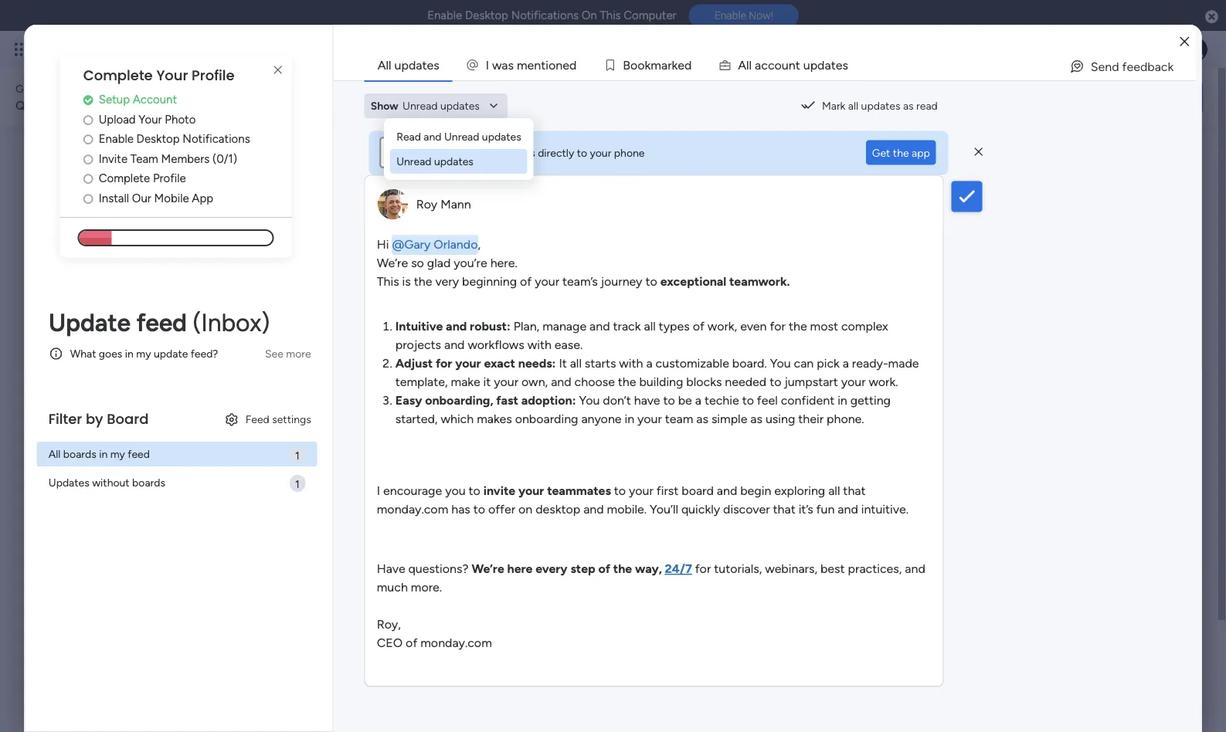 Task type: describe. For each thing, give the bounding box(es) containing it.
check circle image
[[83, 94, 93, 106]]

2 o from the left
[[631, 58, 638, 72]]

1 vertical spatial update
[[56, 400, 103, 416]]

intuitive.
[[862, 502, 909, 517]]

1 c from the left
[[761, 58, 768, 72]]

hi
[[377, 237, 389, 252]]

update
[[154, 347, 188, 360]]

i
[[546, 58, 549, 72]]

have questions? we're here every step of the way, 24/7
[[377, 562, 692, 577]]

desktop for enable desktop notifications
[[136, 132, 180, 146]]

select product image
[[14, 42, 29, 57]]

without
[[92, 476, 130, 489]]

notifications for enable desktop notifications
[[183, 132, 250, 146]]

have
[[377, 562, 406, 577]]

your inside you don't have to be a techie to feel confident in getting started, which makes onboarding anyone in your team as simple as using their phone.
[[638, 412, 662, 427]]

1 vertical spatial we're
[[472, 562, 504, 577]]

goes
[[99, 347, 122, 360]]

getting
[[851, 393, 891, 408]]

needed
[[725, 375, 767, 390]]

0 vertical spatial roy
[[416, 197, 438, 212]]

so
[[411, 256, 424, 271]]

1 vertical spatial update feed (inbox)
[[56, 400, 184, 416]]

i w a s m e n t i o n e d
[[486, 58, 577, 72]]

1 vertical spatial work
[[73, 339, 96, 352]]

complete your profile
[[83, 66, 235, 85]]

circle o image for invite
[[83, 153, 93, 165]]

see more
[[265, 347, 311, 360]]

m for e
[[517, 58, 527, 72]]

add to favorites image
[[233, 313, 248, 329]]

photo
[[165, 112, 196, 126]]

circle o image for enable
[[83, 134, 93, 145]]

complete for complete profile
[[99, 171, 150, 185]]

updates up notifications
[[482, 130, 521, 143]]

good
[[15, 82, 43, 95]]

more
[[286, 347, 311, 360]]

1 horizontal spatial roy mann
[[416, 197, 471, 212]]

tutorials,
[[714, 562, 762, 577]]

onboarding,
[[425, 393, 494, 408]]

a right p
[[825, 58, 831, 72]]

read and unread updates
[[397, 130, 521, 143]]

updates inside tab list
[[395, 58, 439, 72]]

enable for enable now!
[[715, 9, 747, 22]]

the inside hi @gary orlando , we're so glad you're here. this is the very beginning of your team's journey to exceptional teamwork.
[[414, 274, 432, 289]]

now!
[[749, 9, 774, 22]]

on
[[519, 502, 533, 517]]

a right a
[[755, 58, 761, 72]]

0 vertical spatial feed
[[136, 308, 187, 338]]

i for i w a s m e n t i o n e d
[[486, 58, 489, 72]]

for tutorials, webinars, best practices, and much more.
[[377, 562, 926, 595]]

and left "track"
[[590, 319, 610, 334]]

don't
[[603, 393, 631, 408]]

(0/1)
[[212, 152, 237, 166]]

complete profile
[[99, 171, 186, 185]]

setup account link
[[83, 91, 292, 108]]

1 o from the left
[[549, 58, 556, 72]]

of right step
[[599, 562, 611, 577]]

1 for all boards in my feed
[[295, 449, 300, 462]]

updates up read and unread updates
[[440, 99, 480, 112]]

read
[[917, 99, 938, 112]]

this inside hi @gary orlando , we're so glad you're here. this is the very beginning of your team's journey to exceptional teamwork.
[[377, 274, 399, 289]]

i encourage you to invite your teammates
[[377, 484, 611, 498]]

easy onboarding, fast adoption:
[[396, 393, 576, 408]]

way,
[[635, 562, 662, 577]]

a up building
[[646, 356, 653, 371]]

1 vertical spatial roy
[[111, 451, 131, 465]]

your inside hi @gary orlando , we're so glad you're here. this is the very beginning of your team's journey to exceptional teamwork.
[[535, 274, 560, 289]]

to right directly
[[577, 146, 587, 159]]

glad
[[427, 256, 451, 271]]

you're
[[454, 256, 487, 271]]

my for feed
[[110, 448, 125, 461]]

0 vertical spatial work
[[125, 41, 153, 58]]

close recently visited image
[[34, 157, 53, 175]]

plans
[[291, 43, 317, 56]]

enable now! button
[[689, 4, 799, 27]]

account
[[133, 93, 177, 106]]

enable for enable desktop notifications on this computer
[[427, 9, 462, 22]]

close update feed (inbox) image
[[34, 399, 53, 417]]

in up phone.
[[838, 393, 848, 408]]

board
[[682, 484, 714, 498]]

1 vertical spatial for
[[436, 356, 452, 371]]

it all starts with a customizable board. you can pick a ready-made template, make it your own, and choose the building blocks needed to jumpstart your work.
[[396, 356, 919, 390]]

manage
[[543, 319, 587, 334]]

0 horizontal spatial as
[[697, 412, 709, 427]]

to right you
[[469, 484, 481, 498]]

1 t from the left
[[541, 58, 546, 72]]

app
[[912, 146, 930, 159]]

a inside you don't have to be a techie to feel confident in getting started, which makes onboarding anyone in your team as simple as using their phone.
[[695, 393, 702, 408]]

filter by board
[[48, 409, 149, 429]]

mobile.
[[607, 502, 647, 517]]

2 vertical spatial unread
[[397, 155, 432, 168]]

upload
[[99, 112, 136, 126]]

phone.
[[827, 412, 865, 427]]

the inside the plan, manage and track all types of work, even for the most complex projects and workflows with ease.
[[789, 319, 807, 334]]

0 vertical spatial management
[[156, 41, 240, 58]]

the inside it all starts with a customizable board. you can pick a ready-made template, make it your own, and choose the building blocks needed to jumpstart your work.
[[618, 375, 636, 390]]

complete for complete your profile
[[83, 66, 153, 85]]

@gary
[[392, 237, 431, 252]]

1 vertical spatial teammates
[[213, 529, 276, 543]]

all inside it all starts with a customizable board. you can pick a ready-made template, make it your own, and choose the building blocks needed to jumpstart your work.
[[570, 356, 582, 371]]

get the app button
[[866, 140, 937, 165]]

show
[[371, 99, 399, 112]]

and left mobile.
[[584, 502, 604, 517]]

for inside for tutorials, webinars, best practices, and much more.
[[695, 562, 711, 577]]

4 o from the left
[[775, 58, 782, 72]]

by
[[86, 409, 103, 429]]

unread updates
[[397, 155, 474, 168]]

gary!
[[98, 82, 124, 95]]

0 vertical spatial update feed (inbox)
[[48, 308, 270, 338]]

to down needed
[[742, 393, 754, 408]]

blocks
[[687, 375, 722, 390]]

all for all boards in my feed
[[48, 448, 61, 461]]

invite team members (0/1)
[[99, 152, 237, 166]]

which
[[441, 412, 474, 427]]

see for see more
[[265, 347, 284, 360]]

mobile
[[154, 191, 189, 205]]

workspace
[[201, 339, 253, 352]]

0 vertical spatial unread
[[403, 99, 438, 112]]

make
[[451, 375, 480, 390]]

ease.
[[555, 338, 583, 352]]

enable desktop notifications
[[99, 132, 250, 146]]

2 e from the left
[[563, 58, 570, 72]]

and inside good afternoon, gary! quickly access your recent boards, inbox and workspaces
[[247, 98, 267, 112]]

practices,
[[848, 562, 902, 577]]

and left start
[[279, 529, 299, 543]]

is
[[402, 274, 411, 289]]

0 horizontal spatial that
[[773, 502, 796, 517]]

to inside it all starts with a customizable board. you can pick a ready-made template, make it your own, and choose the building blocks needed to jumpstart your work.
[[770, 375, 782, 390]]

1 s from the left
[[508, 58, 514, 72]]

1 n from the left
[[534, 58, 541, 72]]

and down intuitive and robust: on the top left
[[444, 338, 465, 352]]

1 vertical spatial (inbox)
[[138, 400, 184, 416]]

template,
[[396, 375, 448, 390]]

upload your photo
[[99, 112, 196, 126]]

invite for invite your teammates and start collaborating
[[151, 529, 182, 543]]

every
[[536, 562, 568, 577]]

recently visited
[[56, 158, 159, 174]]

journey
[[601, 274, 643, 289]]

0 vertical spatial mann
[[441, 197, 471, 212]]

a left i
[[502, 58, 508, 72]]

begin
[[741, 484, 772, 498]]

d for i w a s m e n t i o n e d
[[570, 58, 577, 72]]

you don't have to be a techie to feel confident in getting started, which makes onboarding anyone in your team as simple as using their phone.
[[396, 393, 891, 427]]

and up the discover
[[717, 484, 738, 498]]

started,
[[396, 412, 438, 427]]

a right the pick on the right of page
[[843, 356, 849, 371]]

and inside for tutorials, webinars, best practices, and much more.
[[905, 562, 926, 577]]

board
[[107, 409, 149, 429]]

feed settings
[[246, 413, 311, 426]]

w
[[492, 58, 502, 72]]

2 d from the left
[[685, 58, 692, 72]]

1 horizontal spatial (inbox)
[[193, 308, 270, 338]]

a l l a c c o u n t u p d a t e s
[[738, 58, 848, 72]]

ceo
[[377, 636, 403, 651]]

read
[[397, 130, 421, 143]]

getting started element
[[971, 617, 1203, 679]]

receive
[[409, 146, 448, 159]]

4 e from the left
[[836, 58, 843, 72]]

types
[[659, 319, 690, 334]]

2 s from the left
[[843, 58, 848, 72]]

enable for enable desktop notifications
[[99, 132, 134, 146]]

help center element
[[971, 691, 1203, 733]]

work,
[[708, 319, 737, 334]]

most
[[810, 319, 839, 334]]

here.
[[490, 256, 518, 271]]

1 vertical spatial feed
[[106, 400, 135, 416]]

feed?
[[191, 347, 218, 360]]

1 horizontal spatial dapulse x slim image
[[975, 145, 983, 159]]

0 horizontal spatial dapulse x slim image
[[269, 61, 287, 80]]

board.
[[733, 356, 767, 371]]

for inside the plan, manage and track all types of work, even for the most complex projects and workflows with ease.
[[770, 319, 786, 334]]

2 t from the left
[[796, 58, 800, 72]]

in right the goes
[[125, 347, 134, 360]]

own,
[[522, 375, 548, 390]]

1 horizontal spatial as
[[751, 412, 763, 427]]

enable now!
[[715, 9, 774, 22]]

your for profile
[[156, 66, 188, 85]]

very
[[435, 274, 459, 289]]



Task type: vqa. For each thing, say whether or not it's contained in the screenshot.
Add
no



Task type: locate. For each thing, give the bounding box(es) containing it.
enable down upload at the top left of the page
[[99, 132, 134, 146]]

monday.com inside roy, ceo of monday.com
[[421, 636, 492, 651]]

see plans
[[270, 43, 317, 56]]

1 k from the left
[[645, 58, 651, 72]]

0 vertical spatial profile
[[192, 66, 235, 85]]

desktop inside the enable desktop notifications link
[[136, 132, 180, 146]]

invite your teammates and start collaborating
[[151, 529, 404, 543]]

2 horizontal spatial t
[[831, 58, 836, 72]]

of left work,
[[693, 319, 705, 334]]

circle o image inside complete profile link
[[83, 173, 93, 185]]

1 for updates without boards
[[295, 477, 300, 491]]

1 vertical spatial i
[[377, 484, 380, 498]]

all
[[848, 99, 859, 112], [644, 319, 656, 334], [570, 356, 582, 371], [829, 484, 840, 498]]

1 vertical spatial notifications
[[183, 132, 250, 146]]

mark all updates as read button
[[794, 94, 944, 118]]

dapulse close image
[[1206, 9, 1219, 25]]

2 m from the left
[[651, 58, 662, 72]]

e right i
[[563, 58, 570, 72]]

the right is
[[414, 274, 432, 289]]

work.
[[869, 375, 899, 390]]

1 vertical spatial circle o image
[[83, 173, 93, 185]]

2 circle o image from the top
[[83, 173, 93, 185]]

1 vertical spatial your
[[139, 112, 162, 126]]

1 horizontal spatial all
[[378, 58, 392, 72]]

be
[[678, 393, 692, 408]]

teamwork.
[[730, 274, 790, 289]]

we're
[[377, 256, 408, 271], [472, 562, 504, 577]]

we're down hi
[[377, 256, 408, 271]]

1 horizontal spatial enable
[[427, 9, 462, 22]]

0 vertical spatial we're
[[377, 256, 408, 271]]

update right close update feed (inbox) icon
[[56, 400, 103, 416]]

even
[[741, 319, 767, 334]]

feed down board
[[128, 448, 150, 461]]

the up don't
[[618, 375, 636, 390]]

unread down read
[[397, 155, 432, 168]]

good afternoon, gary! quickly access your recent boards, inbox and workspaces
[[15, 82, 336, 112]]

@gary orlando link
[[392, 234, 478, 255]]

monday work management
[[69, 41, 240, 58]]

1 horizontal spatial we're
[[472, 562, 504, 577]]

all inside tab list
[[378, 58, 392, 72]]

enable desktop notifications on this computer
[[427, 9, 677, 22]]

0 horizontal spatial u
[[782, 58, 789, 72]]

0 horizontal spatial you
[[579, 393, 600, 408]]

as right 'team'
[[697, 412, 709, 427]]

0 horizontal spatial roy
[[111, 451, 131, 465]]

u right a
[[804, 58, 810, 72]]

3 e from the left
[[678, 58, 685, 72]]

our
[[132, 191, 151, 205]]

2 horizontal spatial n
[[789, 58, 796, 72]]

1 horizontal spatial profile
[[192, 66, 235, 85]]

0 vertical spatial circle o image
[[83, 153, 93, 165]]

circle o image
[[83, 153, 93, 165], [83, 173, 93, 185], [83, 193, 93, 204]]

i for i encourage you to invite your teammates
[[377, 484, 380, 498]]

updates inside button
[[861, 99, 901, 112]]

as left 'read'
[[903, 99, 914, 112]]

see inside see more button
[[265, 347, 284, 360]]

exact
[[484, 356, 516, 371]]

notifications
[[475, 146, 535, 159]]

boards up updates
[[63, 448, 96, 461]]

m for a
[[651, 58, 662, 72]]

0 vertical spatial invite
[[99, 152, 128, 166]]

0 horizontal spatial this
[[377, 274, 399, 289]]

your inside good afternoon, gary! quickly access your recent boards, inbox and workspaces
[[102, 98, 126, 112]]

0 vertical spatial notifications
[[511, 9, 579, 22]]

close my workspaces image
[[34, 611, 53, 630]]

monday.com
[[377, 502, 448, 517], [421, 636, 492, 651]]

fun
[[817, 502, 835, 517]]

to left be
[[664, 393, 675, 408]]

circle o image inside 'invite team members (0/1)' 'link'
[[83, 153, 93, 165]]

gary orlando image
[[1183, 37, 1208, 62]]

e right r
[[678, 58, 685, 72]]

on
[[582, 9, 597, 22]]

1 l from the left
[[747, 58, 749, 72]]

it
[[483, 375, 491, 390]]

public board image
[[53, 313, 70, 330]]

roy mann image
[[70, 452, 101, 483]]

your inside to your first board and begin exploring all that monday.com has to offer on desktop and mobile. you'll quickly discover that it's fun and intuitive.
[[629, 484, 654, 498]]

1 horizontal spatial roy
[[416, 197, 438, 212]]

d right i
[[570, 58, 577, 72]]

2 l from the left
[[749, 58, 752, 72]]

install
[[99, 191, 129, 205]]

of inside roy, ceo of monday.com
[[406, 636, 418, 651]]

n left i
[[534, 58, 541, 72]]

b
[[623, 58, 631, 72]]

1 horizontal spatial boards
[[132, 476, 165, 489]]

0 horizontal spatial teammates
[[213, 529, 276, 543]]

1 vertical spatial all
[[48, 448, 61, 461]]

1 horizontal spatial with
[[619, 356, 643, 371]]

this
[[600, 9, 621, 22], [377, 274, 399, 289]]

0 vertical spatial all
[[378, 58, 392, 72]]

pick
[[817, 356, 840, 371]]

0 horizontal spatial enable
[[99, 132, 134, 146]]

1 vertical spatial mann
[[133, 451, 162, 465]]

to right journey
[[646, 274, 657, 289]]

1 horizontal spatial for
[[695, 562, 711, 577]]

step
[[571, 562, 596, 577]]

0 horizontal spatial (inbox)
[[138, 400, 184, 416]]

0 horizontal spatial notifications
[[183, 132, 250, 146]]

2 horizontal spatial enable
[[715, 9, 747, 22]]

3 o from the left
[[638, 58, 645, 72]]

t left p
[[796, 58, 800, 72]]

2 vertical spatial for
[[695, 562, 711, 577]]

all boards in my feed
[[48, 448, 150, 461]]

0 vertical spatial 1
[[295, 449, 300, 462]]

0 vertical spatial your
[[156, 66, 188, 85]]

enable left now!
[[715, 9, 747, 22]]

0 horizontal spatial n
[[534, 58, 541, 72]]

unread up read
[[403, 99, 438, 112]]

notifications for enable desktop notifications on this computer
[[511, 9, 579, 22]]

circle o image
[[83, 114, 93, 125], [83, 134, 93, 145]]

0 horizontal spatial k
[[645, 58, 651, 72]]

all updates
[[378, 58, 439, 72]]

my for update
[[136, 347, 151, 360]]

to right has
[[474, 502, 485, 517]]

0 horizontal spatial we're
[[377, 256, 408, 271]]

your down account
[[139, 112, 162, 126]]

0 horizontal spatial work
[[73, 339, 96, 352]]

t right p
[[831, 58, 836, 72]]

of inside hi @gary orlando , we're so glad you're here. this is the very beginning of your team's journey to exceptional teamwork.
[[520, 274, 532, 289]]

enable desktop notifications link
[[83, 130, 292, 148]]

and right fun
[[838, 502, 858, 517]]

feed right by on the bottom of the page
[[106, 400, 135, 416]]

2 vertical spatial circle o image
[[83, 193, 93, 204]]

building
[[640, 375, 684, 390]]

2 n from the left
[[556, 58, 563, 72]]

of right beginning
[[520, 274, 532, 289]]

intuitive
[[396, 319, 443, 334]]

and up receive
[[424, 130, 442, 143]]

1 horizontal spatial u
[[804, 58, 810, 72]]

0 horizontal spatial t
[[541, 58, 546, 72]]

teammates left start
[[213, 529, 276, 543]]

needs:
[[518, 356, 556, 371]]

0 horizontal spatial invite
[[99, 152, 128, 166]]

adjust for your exact needs:
[[396, 356, 556, 371]]

circle o image inside upload your photo link
[[83, 114, 93, 125]]

the inside button
[[893, 146, 909, 159]]

see inside see plans button
[[270, 43, 289, 56]]

we're left here
[[472, 562, 504, 577]]

for right 24/7 link
[[695, 562, 711, 577]]

circle o image up recently
[[83, 134, 93, 145]]

see for see plans
[[270, 43, 289, 56]]

adoption:
[[521, 393, 576, 408]]

0 vertical spatial desktop
[[465, 9, 509, 22]]

1 u from the left
[[782, 58, 789, 72]]

enable inside 'button'
[[715, 9, 747, 22]]

update
[[48, 308, 131, 338], [56, 400, 103, 416]]

all inside to your first board and begin exploring all that monday.com has to offer on desktop and mobile. you'll quickly discover that it's fun and intuitive.
[[829, 484, 840, 498]]

1 horizontal spatial notifications
[[511, 9, 579, 22]]

app
[[192, 191, 213, 205]]

that left the it's
[[773, 502, 796, 517]]

with
[[528, 338, 552, 352], [619, 356, 643, 371]]

you inside it all starts with a customizable board. you can pick a ready-made template, make it your own, and choose the building blocks needed to jumpstart your work.
[[770, 356, 791, 371]]

your
[[102, 98, 126, 112], [450, 146, 472, 159], [590, 146, 612, 159], [535, 274, 560, 289], [455, 356, 481, 371], [494, 375, 519, 390], [841, 375, 866, 390], [638, 412, 662, 427], [519, 484, 544, 498], [629, 484, 654, 498], [185, 529, 210, 543]]

members
[[161, 152, 210, 166]]

1 vertical spatial profile
[[153, 171, 186, 185]]

all up fun
[[829, 484, 840, 498]]

1 e from the left
[[527, 58, 534, 72]]

3 n from the left
[[789, 58, 796, 72]]

and left robust:
[[446, 319, 467, 334]]

1 vertical spatial monday.com
[[421, 636, 492, 651]]

visited
[[116, 158, 159, 174]]

0 horizontal spatial mann
[[133, 451, 162, 465]]

0 horizontal spatial desktop
[[136, 132, 180, 146]]

with up needs:
[[528, 338, 552, 352]]

2 u from the left
[[804, 58, 810, 72]]

you inside you don't have to be a techie to feel confident in getting started, which makes onboarding anyone in your team as simple as using their phone.
[[579, 393, 600, 408]]

boards,
[[169, 98, 210, 112]]

all for all updates
[[378, 58, 392, 72]]

updates down read and unread updates
[[434, 155, 474, 168]]

1 circle o image from the top
[[83, 153, 93, 165]]

2 horizontal spatial d
[[818, 58, 825, 72]]

setup
[[99, 93, 130, 106]]

feedback
[[1123, 59, 1174, 74]]

0 horizontal spatial boards
[[63, 448, 96, 461]]

2 horizontal spatial dapulse x slim image
[[1180, 143, 1199, 162]]

n
[[534, 58, 541, 72], [556, 58, 563, 72], [789, 58, 796, 72]]

m left r
[[651, 58, 662, 72]]

0 vertical spatial update
[[48, 308, 131, 338]]

1 horizontal spatial you
[[770, 356, 791, 371]]

see left the plans
[[270, 43, 289, 56]]

notifications up (0/1)
[[183, 132, 250, 146]]

in down don't
[[625, 412, 635, 427]]

questions?
[[409, 562, 469, 577]]

has
[[452, 502, 470, 517]]

update feed (inbox) up work management > main workspace
[[48, 308, 270, 338]]

1 vertical spatial with
[[619, 356, 643, 371]]

webinars,
[[765, 562, 818, 577]]

(inbox)
[[193, 308, 270, 338], [138, 400, 184, 416]]

in up updates without boards
[[99, 448, 108, 461]]

0 vertical spatial see
[[270, 43, 289, 56]]

1 horizontal spatial d
[[685, 58, 692, 72]]

d up mark
[[818, 58, 825, 72]]

in
[[125, 347, 134, 360], [838, 393, 848, 408], [625, 412, 635, 427], [99, 448, 108, 461]]

circle o image inside the enable desktop notifications link
[[83, 134, 93, 145]]

all up show
[[378, 58, 392, 72]]

2 vertical spatial feed
[[128, 448, 150, 461]]

profile down invite team members (0/1)
[[153, 171, 186, 185]]

update feed (inbox) up all boards in my feed
[[56, 400, 184, 416]]

0 horizontal spatial m
[[517, 58, 527, 72]]

of inside the plan, manage and track all types of work, even for the most complex projects and workflows with ease.
[[693, 319, 705, 334]]

circle o image down access
[[83, 114, 93, 125]]

show unread updates
[[371, 99, 480, 112]]

collaborating
[[331, 529, 404, 543]]

see more button
[[259, 341, 317, 366]]

0 vertical spatial this
[[600, 9, 621, 22]]

0 vertical spatial complete
[[83, 66, 153, 85]]

1 horizontal spatial m
[[651, 58, 662, 72]]

0 vertical spatial boards
[[63, 448, 96, 461]]

e left i
[[527, 58, 534, 72]]

updates left 'read'
[[861, 99, 901, 112]]

onboarding
[[515, 412, 578, 427]]

1 d from the left
[[570, 58, 577, 72]]

complex
[[842, 319, 889, 334]]

component image
[[53, 337, 67, 351]]

the left way,
[[614, 562, 632, 577]]

l right a
[[749, 58, 752, 72]]

work up complete your profile
[[125, 41, 153, 58]]

all right mark
[[848, 99, 859, 112]]

plan, manage and track all types of work, even for the most complex projects and workflows with ease.
[[396, 319, 889, 352]]

0 horizontal spatial my
[[110, 448, 125, 461]]

tab list containing all updates
[[365, 49, 1196, 80]]

monday
[[69, 41, 122, 58]]

s right w
[[508, 58, 514, 72]]

close image
[[1180, 36, 1190, 47]]

1 vertical spatial management
[[99, 339, 163, 352]]

i inside tab list
[[486, 58, 489, 72]]

3 d from the left
[[818, 58, 825, 72]]

all right it
[[570, 356, 582, 371]]

1 horizontal spatial i
[[486, 58, 489, 72]]

my up without
[[110, 448, 125, 461]]

with inside it all starts with a customizable board. you can pick a ready-made template, make it your own, and choose the building blocks needed to jumpstart your work.
[[619, 356, 643, 371]]

all inside the plan, manage and track all types of work, even for the most complex projects and workflows with ease.
[[644, 319, 656, 334]]

profile up inbox
[[192, 66, 235, 85]]

1 vertical spatial roy mann
[[111, 451, 162, 465]]

0 horizontal spatial s
[[508, 58, 514, 72]]

management up complete your profile
[[156, 41, 240, 58]]

0 vertical spatial roy mann
[[416, 197, 471, 212]]

2 circle o image from the top
[[83, 134, 93, 145]]

workspaces
[[270, 98, 336, 112]]

we're inside hi @gary orlando , we're so glad you're here. this is the very beginning of your team's journey to exceptional teamwork.
[[377, 256, 408, 271]]

your for photo
[[139, 112, 162, 126]]

0 vertical spatial with
[[528, 338, 552, 352]]

i left encourage
[[377, 484, 380, 498]]

2 k from the left
[[672, 58, 678, 72]]

3 t from the left
[[831, 58, 836, 72]]

1 up invite your teammates and start collaborating
[[295, 477, 300, 491]]

1 horizontal spatial k
[[672, 58, 678, 72]]

your up the setup account link
[[156, 66, 188, 85]]

feed
[[246, 413, 270, 426]]

1 horizontal spatial my
[[136, 347, 151, 360]]

circle o image for complete
[[83, 173, 93, 185]]

as inside button
[[903, 99, 914, 112]]

settings
[[272, 413, 311, 426]]

the right get
[[893, 146, 909, 159]]

and down it
[[551, 375, 572, 390]]

this left is
[[377, 274, 399, 289]]

that up the intuitive.
[[843, 484, 866, 498]]

a right be
[[695, 393, 702, 408]]

1 vertical spatial complete
[[99, 171, 150, 185]]

confident
[[781, 393, 835, 408]]

circle o image inside install our mobile app link
[[83, 193, 93, 204]]

1 1 from the top
[[295, 449, 300, 462]]

complete up install
[[99, 171, 150, 185]]

update up what
[[48, 308, 131, 338]]

track
[[613, 319, 641, 334]]

0 vertical spatial teammates
[[547, 484, 611, 498]]

a right b
[[662, 58, 668, 72]]

t right w
[[541, 58, 546, 72]]

to up mobile.
[[614, 484, 626, 498]]

3 circle o image from the top
[[83, 193, 93, 204]]

to up 'feel'
[[770, 375, 782, 390]]

2 1 from the top
[[295, 477, 300, 491]]

desktop for enable desktop notifications on this computer
[[465, 9, 509, 22]]

d right r
[[685, 58, 692, 72]]

roy mann
[[416, 197, 471, 212], [111, 451, 162, 465]]

0 horizontal spatial for
[[436, 356, 452, 371]]

0 horizontal spatial all
[[48, 448, 61, 461]]

what
[[70, 347, 96, 360]]

,
[[478, 237, 481, 252]]

1 vertical spatial you
[[579, 393, 600, 408]]

main
[[175, 339, 198, 352]]

circle o image for upload
[[83, 114, 93, 125]]

updates up the show unread updates
[[395, 58, 439, 72]]

invite inside 'link'
[[99, 152, 128, 166]]

0 horizontal spatial profile
[[153, 171, 186, 185]]

1 circle o image from the top
[[83, 114, 93, 125]]

you down choose
[[579, 393, 600, 408]]

starts
[[585, 356, 616, 371]]

to your first board and begin exploring all that monday.com has to offer on desktop and mobile. you'll quickly discover that it's fun and intuitive.
[[377, 484, 909, 517]]

projects
[[396, 338, 441, 352]]

invite
[[484, 484, 516, 498]]

inbox
[[213, 98, 244, 112]]

management left the >
[[99, 339, 163, 352]]

enable
[[427, 9, 462, 22], [715, 9, 747, 22], [99, 132, 134, 146]]

0 horizontal spatial i
[[377, 484, 380, 498]]

and inside it all starts with a customizable board. you can pick a ready-made template, make it your own, and choose the building blocks needed to jumpstart your work.
[[551, 375, 572, 390]]

monday.com inside to your first board and begin exploring all that monday.com has to offer on desktop and mobile. you'll quickly discover that it's fun and intuitive.
[[377, 502, 448, 517]]

dapulse x slim image
[[269, 61, 287, 80], [1180, 143, 1199, 162], [975, 145, 983, 159]]

n right i
[[556, 58, 563, 72]]

1 vertical spatial unread
[[444, 130, 479, 143]]

(inbox) up workspace
[[193, 308, 270, 338]]

you
[[445, 484, 466, 498]]

see left more
[[265, 347, 284, 360]]

1 horizontal spatial work
[[125, 41, 153, 58]]

best
[[821, 562, 845, 577]]

work
[[125, 41, 153, 58], [73, 339, 96, 352]]

desktop up invite team members (0/1)
[[136, 132, 180, 146]]

0 vertical spatial that
[[843, 484, 866, 498]]

1 vertical spatial my
[[110, 448, 125, 461]]

n left p
[[789, 58, 796, 72]]

directly
[[538, 146, 574, 159]]

and right inbox
[[247, 98, 267, 112]]

jumpstart
[[785, 375, 838, 390]]

1 m from the left
[[517, 58, 527, 72]]

updates
[[48, 476, 89, 489]]

with inside the plan, manage and track all types of work, even for the most complex projects and workflows with ease.
[[528, 338, 552, 352]]

orlando
[[434, 237, 478, 252]]

o left r
[[631, 58, 638, 72]]

feed up work management > main workspace
[[136, 308, 187, 338]]

tab list
[[365, 49, 1196, 80]]

the left most
[[789, 319, 807, 334]]

0 vertical spatial i
[[486, 58, 489, 72]]

e right p
[[836, 58, 843, 72]]

all inside the mark all updates as read button
[[848, 99, 859, 112]]

1 vertical spatial invite
[[151, 529, 182, 543]]

m left i
[[517, 58, 527, 72]]

d for a l l a c c o u n t u p d a t e s
[[818, 58, 825, 72]]

1 vertical spatial 1
[[295, 477, 300, 491]]

l down enable now! 'button'
[[747, 58, 749, 72]]

this right the on
[[600, 9, 621, 22]]

to inside hi @gary orlando , we're so glad you're here. this is the very beginning of your team's journey to exceptional teamwork.
[[646, 274, 657, 289]]

circle o image for install
[[83, 193, 93, 204]]

fast
[[496, 393, 518, 408]]

2 c from the left
[[768, 58, 775, 72]]

for
[[770, 319, 786, 334], [436, 356, 452, 371], [695, 562, 711, 577]]

invite for invite team members (0/1)
[[99, 152, 128, 166]]

1 horizontal spatial s
[[843, 58, 848, 72]]

exceptional
[[661, 274, 727, 289]]



